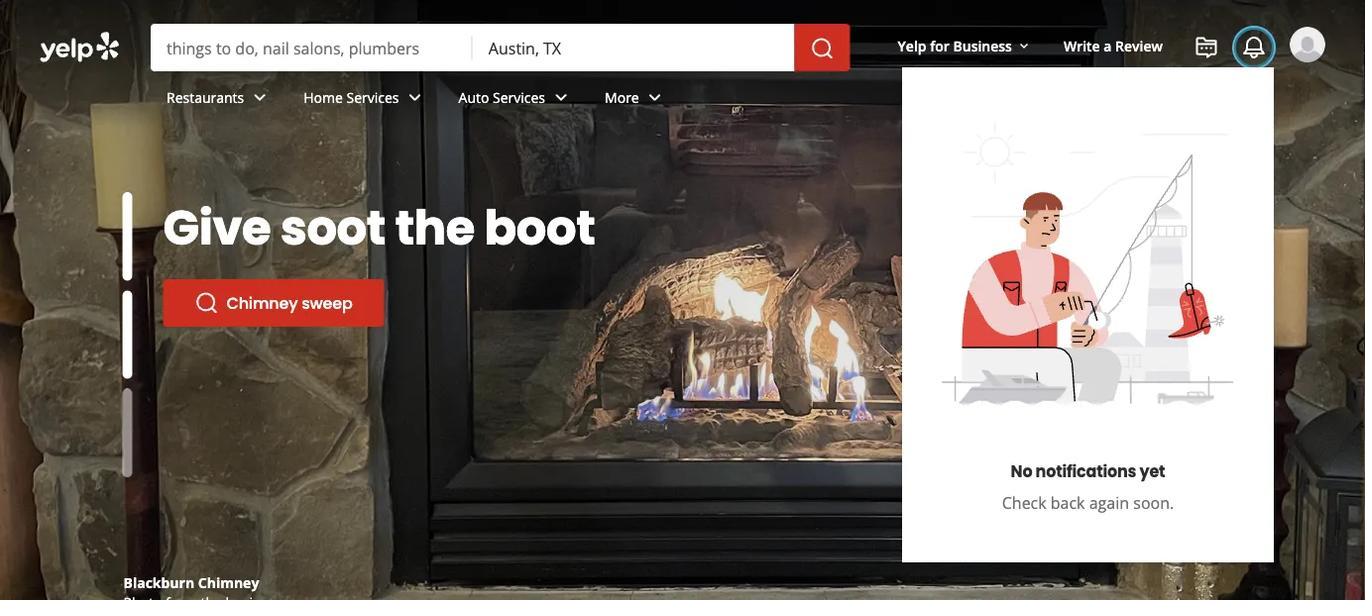 Task type: vqa. For each thing, say whether or not it's contained in the screenshot.
y. in the top left of the page
no



Task type: describe. For each thing, give the bounding box(es) containing it.
no
[[1011, 461, 1032, 483]]

chimney sweep link
[[163, 280, 384, 327]]

2 select slide image from the top
[[122, 291, 132, 379]]

home services link
[[288, 71, 443, 129]]

16 chevron down v2 image
[[1016, 38, 1032, 54]]

24 chevron down v2 image for home services
[[403, 86, 427, 109]]

cj
[[123, 574, 137, 592]]

fix your pipe dreams
[[163, 194, 467, 317]]

explore banner section banner
[[0, 0, 1365, 601]]

more link
[[589, 71, 683, 129]]

services for auto services
[[493, 88, 545, 107]]

chimney sweep
[[227, 292, 353, 314]]

business categories element
[[151, 71, 1325, 129]]

write a review link
[[1056, 28, 1171, 63]]

write a review
[[1064, 36, 1163, 55]]

notifications image
[[1242, 36, 1266, 60]]

auto services
[[459, 88, 545, 107]]

again
[[1089, 493, 1129, 514]]

a
[[1104, 36, 1112, 55]]

1 select slide image from the top
[[122, 192, 132, 281]]

heating
[[224, 574, 278, 592]]

greg r. image
[[1290, 27, 1325, 62]]

yelp for business button
[[890, 28, 1040, 63]]

for
[[930, 36, 950, 55]]

yelp for business
[[898, 36, 1012, 55]]

restaurants
[[167, 88, 244, 107]]

auto services link
[[443, 71, 589, 129]]

24 chevron down v2 image for restaurants
[[248, 86, 272, 109]]

home services
[[304, 88, 399, 107]]

yelp
[[898, 36, 927, 55]]

24 search v2 image
[[195, 347, 219, 371]]

write
[[1064, 36, 1100, 55]]

blackburn chimney link
[[123, 574, 259, 592]]

Find text field
[[167, 37, 457, 58]]

24 chevron down v2 image
[[549, 86, 573, 109]]

soon.
[[1133, 493, 1174, 514]]

search image
[[811, 37, 834, 61]]

24 search v2 image
[[195, 291, 219, 315]]

check
[[1002, 493, 1047, 514]]



Task type: locate. For each thing, give the bounding box(es) containing it.
sweep
[[302, 292, 353, 314]]

3 24 chevron down v2 image from the left
[[643, 86, 667, 109]]

24 chevron down v2 image
[[248, 86, 272, 109], [403, 86, 427, 109], [643, 86, 667, 109]]

none field "near"
[[489, 37, 779, 58]]

plumbers link
[[163, 335, 332, 383]]

Near text field
[[489, 37, 779, 58]]

services left 24 chevron down v2 icon
[[493, 88, 545, 107]]

1 horizontal spatial none field
[[489, 37, 779, 58]]

blackburn
[[123, 574, 194, 592]]

blackburn chimney
[[123, 574, 259, 592]]

error illustration image
[[919, 99, 1257, 436]]

cj plumbing & heating link
[[123, 574, 278, 592]]

0 horizontal spatial none field
[[167, 37, 457, 58]]

24 chevron down v2 image right restaurants
[[248, 86, 272, 109]]

none field find
[[167, 37, 457, 58]]

24 chevron down v2 image left auto
[[403, 86, 427, 109]]

give
[[163, 194, 271, 261]]

back
[[1051, 493, 1085, 514]]

no notifications yet check back again soon.
[[1002, 461, 1174, 514]]

services right the home
[[347, 88, 399, 107]]

none field up more
[[489, 37, 779, 58]]

yet
[[1140, 461, 1165, 483]]

projects image
[[1195, 36, 1218, 60]]

select slide image left fix on the left top of the page
[[122, 192, 132, 281]]

&
[[210, 574, 220, 592]]

restaurants link
[[151, 71, 288, 129]]

notifications
[[1036, 461, 1136, 483]]

user actions element
[[882, 25, 1353, 563]]

1 vertical spatial select slide image
[[122, 291, 132, 379]]

your
[[240, 194, 351, 261]]

2 none field from the left
[[489, 37, 779, 58]]

services
[[347, 88, 399, 107], [493, 88, 545, 107]]

24 chevron down v2 image right more
[[643, 86, 667, 109]]

chimney
[[227, 292, 298, 314], [198, 574, 259, 592]]

1 24 chevron down v2 image from the left
[[248, 86, 272, 109]]

None search field
[[0, 0, 1365, 563], [151, 24, 854, 71], [0, 0, 1365, 563], [151, 24, 854, 71]]

none field up the home
[[167, 37, 457, 58]]

services for home services
[[347, 88, 399, 107]]

home
[[304, 88, 343, 107]]

soot
[[281, 194, 386, 261]]

cj plumbing & heating
[[123, 574, 278, 592]]

give soot the boot
[[163, 194, 595, 261]]

None field
[[167, 37, 457, 58], [489, 37, 779, 58]]

dreams
[[163, 250, 352, 317]]

boot
[[484, 194, 595, 261]]

pipe
[[361, 194, 467, 261]]

2 24 chevron down v2 image from the left
[[403, 86, 427, 109]]

review
[[1115, 36, 1163, 55]]

the
[[395, 194, 475, 261]]

1 services from the left
[[347, 88, 399, 107]]

select slide image
[[122, 192, 132, 281], [122, 291, 132, 379]]

0 horizontal spatial 24 chevron down v2 image
[[248, 86, 272, 109]]

fix
[[163, 194, 230, 261]]

24 chevron down v2 image inside home services link
[[403, 86, 427, 109]]

24 chevron down v2 image inside restaurants link
[[248, 86, 272, 109]]

0 vertical spatial chimney
[[227, 292, 298, 314]]

auto
[[459, 88, 489, 107]]

business
[[953, 36, 1012, 55]]

2 horizontal spatial 24 chevron down v2 image
[[643, 86, 667, 109]]

select slide image left 24 search v2 icon
[[122, 291, 132, 379]]

24 chevron down v2 image for more
[[643, 86, 667, 109]]

0 horizontal spatial services
[[347, 88, 399, 107]]

1 none field from the left
[[167, 37, 457, 58]]

plumbers
[[227, 347, 300, 370]]

1 horizontal spatial services
[[493, 88, 545, 107]]

1 horizontal spatial 24 chevron down v2 image
[[403, 86, 427, 109]]

24 chevron down v2 image inside more link
[[643, 86, 667, 109]]

1 vertical spatial chimney
[[198, 574, 259, 592]]

plumbing
[[140, 574, 206, 592]]

2 services from the left
[[493, 88, 545, 107]]

more
[[605, 88, 639, 107]]

0 vertical spatial select slide image
[[122, 192, 132, 281]]



